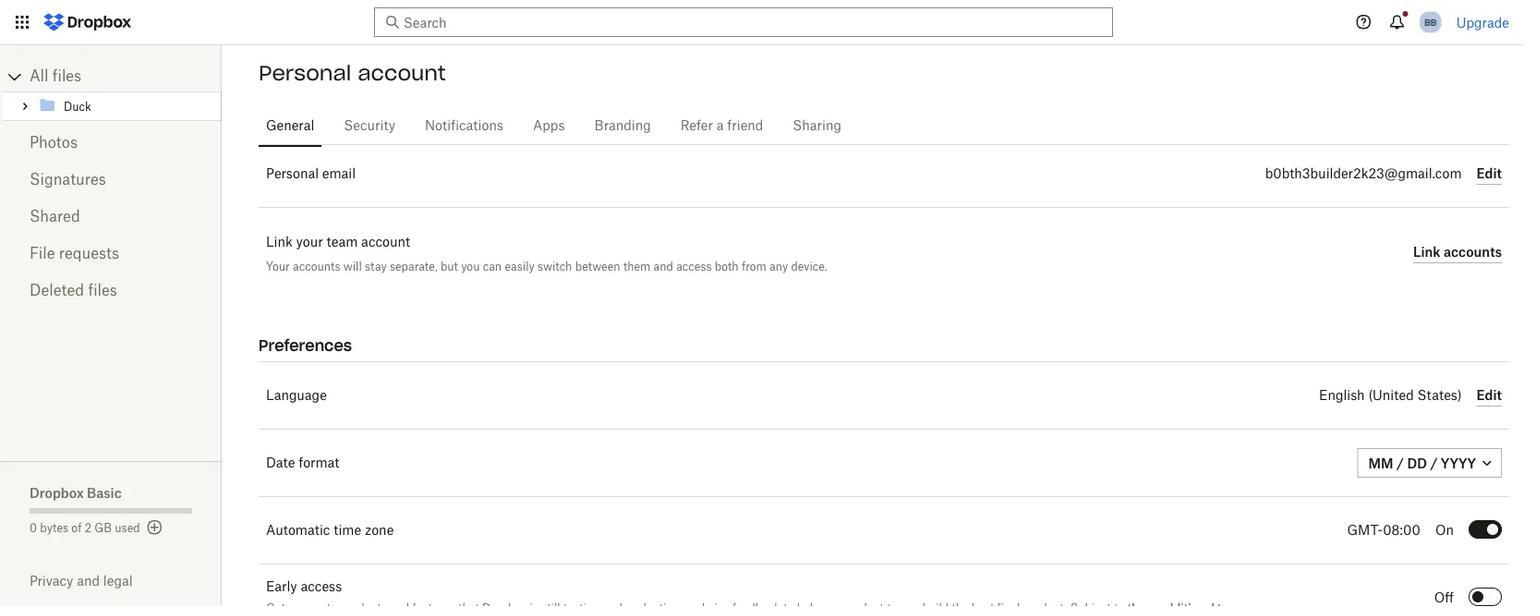 Task type: vqa. For each thing, say whether or not it's contained in the screenshot.
the legal
yes



Task type: locate. For each thing, give the bounding box(es) containing it.
tab list
[[259, 101, 1510, 148]]

personal up general tab
[[259, 60, 351, 86]]

edit for link accounts
[[1477, 165, 1502, 181]]

link accounts
[[1414, 244, 1502, 260]]

gb
[[95, 523, 112, 534]]

/ left "dd"
[[1397, 455, 1404, 471]]

edit
[[1477, 165, 1502, 181], [1477, 387, 1502, 403]]

1 horizontal spatial /
[[1431, 455, 1438, 471]]

0 vertical spatial files
[[52, 69, 81, 84]]

account up stay at left
[[361, 236, 410, 249]]

gmt-08:00
[[1348, 524, 1421, 537]]

/ right "dd"
[[1431, 455, 1438, 471]]

off
[[1435, 591, 1454, 604]]

deleted files
[[30, 284, 117, 298]]

personal
[[259, 60, 351, 86], [266, 167, 319, 180]]

0 horizontal spatial accounts
[[293, 259, 340, 273]]

files right all
[[52, 69, 81, 84]]

general tab
[[259, 103, 322, 148]]

bytes
[[40, 523, 68, 534]]

refer a friend
[[681, 119, 763, 132]]

apps tab
[[526, 103, 572, 148]]

files down file requests link
[[88, 284, 117, 298]]

sharing tab
[[786, 103, 849, 148]]

dropbox logo - go to the homepage image
[[37, 7, 138, 37]]

date
[[266, 456, 295, 469]]

1 vertical spatial edit button
[[1477, 384, 1502, 407]]

automatic time zone
[[266, 524, 394, 537]]

1 edit from the top
[[1477, 165, 1502, 181]]

0 vertical spatial account
[[358, 60, 446, 86]]

1 edit button from the top
[[1477, 163, 1502, 185]]

access left both
[[676, 259, 712, 273]]

link
[[266, 236, 293, 249], [1414, 244, 1441, 260]]

stay
[[365, 259, 387, 273]]

personal account
[[259, 60, 446, 86]]

easily
[[505, 259, 535, 273]]

personal left email
[[266, 167, 319, 180]]

accounts for your
[[293, 259, 340, 273]]

1 / from the left
[[1397, 455, 1404, 471]]

security tab
[[337, 103, 403, 148]]

format
[[299, 456, 339, 469]]

file
[[30, 247, 55, 261]]

files inside tree
[[52, 69, 81, 84]]

you
[[461, 259, 480, 273]]

files
[[52, 69, 81, 84], [88, 284, 117, 298]]

early
[[266, 580, 297, 593]]

mm / dd / yyyy button
[[1358, 448, 1502, 478]]

access right early
[[301, 580, 342, 593]]

edit button up link accounts
[[1477, 163, 1502, 185]]

0 horizontal spatial access
[[301, 580, 342, 593]]

refer a friend tab
[[673, 103, 771, 148]]

preferences
[[259, 336, 352, 355]]

all files link
[[30, 62, 222, 91]]

and
[[654, 259, 673, 273], [77, 573, 100, 589]]

privacy and legal
[[30, 573, 133, 589]]

link for link accounts
[[1414, 244, 1441, 260]]

0 vertical spatial edit
[[1477, 165, 1502, 181]]

language
[[266, 389, 327, 402]]

yyyy
[[1441, 455, 1476, 471]]

2 edit from the top
[[1477, 387, 1502, 403]]

account up security tab
[[358, 60, 446, 86]]

automatic
[[266, 524, 330, 537]]

from
[[742, 259, 767, 273]]

account
[[358, 60, 446, 86], [361, 236, 410, 249]]

your accounts will stay separate, but you can easily switch between them and access both from any device.
[[266, 259, 828, 273]]

accounts inside link accounts button
[[1444, 244, 1502, 260]]

2 / from the left
[[1431, 455, 1438, 471]]

0 horizontal spatial link
[[266, 236, 293, 249]]

signatures
[[30, 173, 106, 188]]

1 vertical spatial files
[[88, 284, 117, 298]]

notifications tab
[[418, 103, 511, 148]]

edit button right states)
[[1477, 384, 1502, 407]]

edit button
[[1477, 163, 1502, 185], [1477, 384, 1502, 407]]

link for link your team account
[[266, 236, 293, 249]]

upgrade link
[[1457, 14, 1510, 30]]

english
[[1320, 389, 1365, 402]]

1 vertical spatial personal
[[266, 167, 319, 180]]

0 vertical spatial edit button
[[1477, 163, 1502, 185]]

link your team account
[[266, 236, 410, 249]]

deleted files link
[[30, 273, 192, 310]]

0 horizontal spatial /
[[1397, 455, 1404, 471]]

privacy and legal link
[[30, 573, 222, 589]]

legal
[[103, 573, 133, 589]]

refer
[[681, 119, 713, 132]]

1 horizontal spatial accounts
[[1444, 244, 1502, 260]]

edit up link accounts
[[1477, 165, 1502, 181]]

2 edit button from the top
[[1477, 384, 1502, 407]]

accounts
[[1444, 244, 1502, 260], [293, 259, 340, 273]]

photos link
[[30, 125, 192, 162]]

sharing
[[793, 119, 842, 132]]

(united
[[1369, 389, 1414, 402]]

2
[[85, 523, 92, 534]]

branding
[[595, 119, 651, 132]]

your
[[296, 236, 323, 249]]

Search text field
[[404, 12, 1079, 32]]

email
[[322, 167, 356, 180]]

mm
[[1369, 455, 1394, 471]]

0 horizontal spatial files
[[52, 69, 81, 84]]

file requests
[[30, 247, 119, 261]]

1 vertical spatial and
[[77, 573, 100, 589]]

1 vertical spatial edit
[[1477, 387, 1502, 403]]

tab list containing general
[[259, 101, 1510, 148]]

duck link
[[38, 95, 218, 117]]

and right them
[[654, 259, 673, 273]]

0 vertical spatial access
[[676, 259, 712, 273]]

/
[[1397, 455, 1404, 471], [1431, 455, 1438, 471]]

access
[[676, 259, 712, 273], [301, 580, 342, 593]]

edit right states)
[[1477, 387, 1502, 403]]

0 vertical spatial personal
[[259, 60, 351, 86]]

and left legal
[[77, 573, 100, 589]]

1 horizontal spatial link
[[1414, 244, 1441, 260]]

files for all files
[[52, 69, 81, 84]]

personal for personal account
[[259, 60, 351, 86]]

0 vertical spatial and
[[654, 259, 673, 273]]

1 horizontal spatial files
[[88, 284, 117, 298]]

link inside button
[[1414, 244, 1441, 260]]

files for deleted files
[[88, 284, 117, 298]]

accounts for link
[[1444, 244, 1502, 260]]



Task type: describe. For each thing, give the bounding box(es) containing it.
bb
[[1425, 16, 1437, 28]]

b0bth3builder2k23@gmail.com
[[1266, 167, 1462, 180]]

apps
[[533, 119, 565, 132]]

edit for mm / dd / yyyy
[[1477, 387, 1502, 403]]

both
[[715, 259, 739, 273]]

separate,
[[390, 259, 438, 273]]

can
[[483, 259, 502, 273]]

0
[[30, 523, 37, 534]]

dd
[[1408, 455, 1428, 471]]

1 horizontal spatial and
[[654, 259, 673, 273]]

1 vertical spatial account
[[361, 236, 410, 249]]

deleted
[[30, 284, 84, 298]]

photos
[[30, 136, 78, 151]]

zone
[[365, 524, 394, 537]]

team
[[327, 236, 358, 249]]

duck
[[64, 102, 91, 113]]

signatures link
[[30, 162, 192, 199]]

basic
[[87, 485, 122, 500]]

them
[[624, 259, 651, 273]]

1 horizontal spatial access
[[676, 259, 712, 273]]

requests
[[59, 247, 119, 261]]

friend
[[727, 119, 763, 132]]

all
[[30, 69, 48, 84]]

a
[[717, 119, 724, 132]]

personal for personal email
[[266, 167, 319, 180]]

switch
[[538, 259, 572, 273]]

will
[[344, 259, 362, 273]]

notifications
[[425, 119, 504, 132]]

dropbox
[[30, 485, 84, 500]]

personal email
[[266, 167, 356, 180]]

1 vertical spatial access
[[301, 580, 342, 593]]

edit button for mm / dd / yyyy
[[1477, 384, 1502, 407]]

shared link
[[30, 199, 192, 236]]

edit button for link accounts
[[1477, 163, 1502, 185]]

get more space image
[[144, 516, 166, 539]]

between
[[575, 259, 621, 273]]

time
[[334, 524, 361, 537]]

file requests link
[[30, 236, 192, 273]]

08:00
[[1383, 524, 1421, 537]]

english (united states)
[[1320, 389, 1462, 402]]

device.
[[791, 259, 828, 273]]

privacy
[[30, 573, 73, 589]]

used
[[115, 523, 140, 534]]

all files tree
[[3, 62, 222, 121]]

security
[[344, 119, 396, 132]]

0 horizontal spatial and
[[77, 573, 100, 589]]

all files
[[30, 69, 81, 84]]

link accounts button
[[1414, 241, 1502, 263]]

branding tab
[[587, 103, 659, 148]]

gmt-
[[1348, 524, 1383, 537]]

mm / dd / yyyy
[[1369, 455, 1476, 471]]

your
[[266, 259, 290, 273]]

states)
[[1418, 389, 1462, 402]]

of
[[71, 523, 82, 534]]

0 bytes of 2 gb used
[[30, 523, 140, 534]]

bb button
[[1416, 7, 1446, 37]]

date format
[[266, 456, 339, 469]]

dropbox basic
[[30, 485, 122, 500]]

upgrade
[[1457, 14, 1510, 30]]

on
[[1436, 524, 1454, 537]]

global header element
[[0, 0, 1525, 45]]

any
[[770, 259, 788, 273]]

early access
[[266, 580, 342, 593]]

shared
[[30, 210, 80, 225]]

but
[[441, 259, 458, 273]]

general
[[266, 119, 314, 132]]



